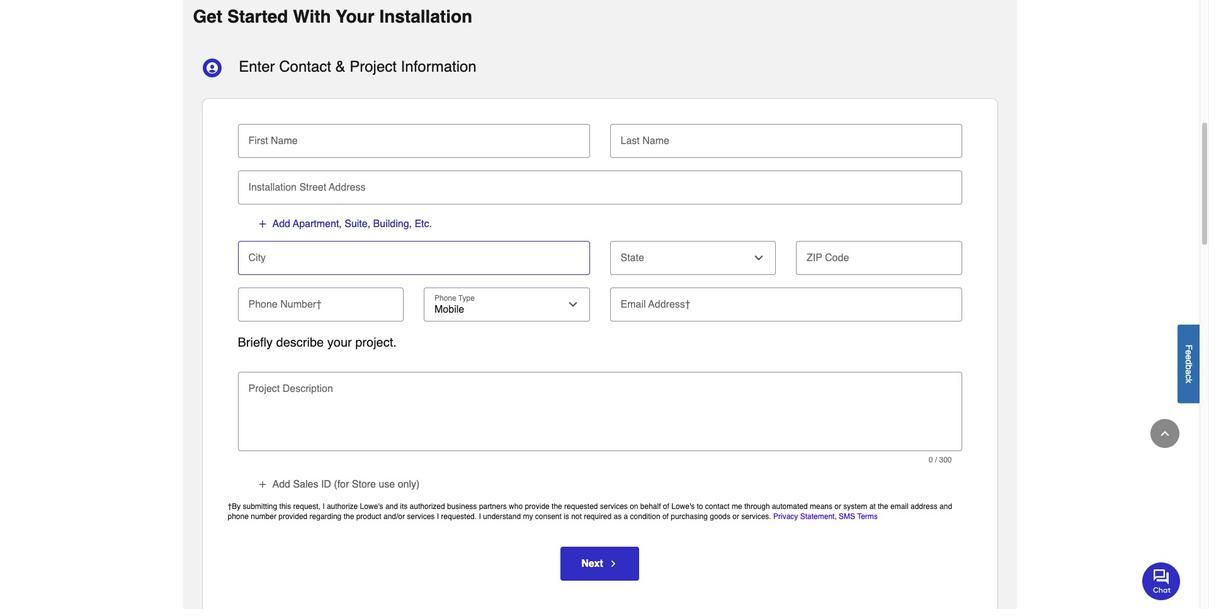Task type: locate. For each thing, give the bounding box(es) containing it.
requested
[[564, 503, 598, 511]]

submitting
[[243, 503, 277, 511]]

plus image
[[257, 219, 267, 229], [257, 480, 267, 490]]

add for add apartment, suite, building, etc.
[[272, 218, 290, 230]]

as
[[614, 513, 622, 522]]

1 lowe's from the left
[[360, 503, 383, 511]]

name
[[271, 135, 298, 147], [642, 135, 669, 147]]

add inside button
[[272, 479, 290, 491]]

system
[[843, 503, 867, 511]]

installation street address
[[248, 182, 366, 193]]

0 horizontal spatial name
[[271, 135, 298, 147]]

installation
[[379, 6, 472, 26], [248, 182, 297, 193]]

1 add from the top
[[272, 218, 290, 230]]

0 horizontal spatial i
[[323, 503, 325, 511]]

†
[[228, 503, 232, 511]]

0 horizontal spatial a
[[624, 513, 628, 522]]

0 horizontal spatial project
[[248, 383, 280, 395]]

requested.
[[441, 513, 477, 522]]

,
[[835, 513, 837, 522]]

on
[[630, 503, 638, 511]]

0 vertical spatial installation
[[379, 6, 472, 26]]

only)
[[398, 479, 420, 491]]

next
[[581, 559, 603, 570]]

first name
[[248, 135, 298, 147]]

use
[[379, 479, 395, 491]]

etc.
[[415, 218, 432, 230]]

1 and from the left
[[385, 503, 398, 511]]

product
[[356, 513, 381, 522]]

f e e d b a c k
[[1184, 345, 1194, 383]]

e up d
[[1184, 350, 1194, 355]]

authorized
[[410, 503, 445, 511]]

get started with your installation
[[193, 6, 472, 26]]

building,
[[373, 218, 412, 230]]

chevron up image
[[1159, 428, 1171, 440]]

0 horizontal spatial services
[[407, 513, 435, 522]]

name right first
[[271, 135, 298, 147]]

and right address
[[940, 503, 952, 511]]

2 add from the top
[[272, 479, 290, 491]]

1 horizontal spatial name
[[642, 135, 669, 147]]

0 horizontal spatial and
[[385, 503, 398, 511]]

project description
[[248, 383, 333, 395]]

1 plus image from the top
[[257, 219, 267, 229]]

† by submitting this request, i authorize                         lowe's and its authorized business partners who                         provide the requested services on behalf of lowe's                         to contact me through automated means or system at the                         email address and phone number provided regarding the                         product and/or services i requested. i understand my                         consent is not required as a condition of purchasing                         goods or services.
[[228, 503, 952, 522]]

project
[[350, 58, 397, 76], [248, 383, 280, 395]]

1 name from the left
[[271, 135, 298, 147]]

plus image inside add sales id (for store use only) button
[[257, 480, 267, 490]]

1 vertical spatial or
[[733, 513, 739, 522]]

i down 'authorized'
[[437, 513, 439, 522]]

add sales id (for store use only)
[[272, 479, 420, 491]]

Project Description text field
[[243, 390, 957, 445]]

of right behalf
[[663, 503, 669, 511]]

1 horizontal spatial a
[[1184, 370, 1194, 375]]

0 vertical spatial add
[[272, 218, 290, 230]]

0 vertical spatial a
[[1184, 370, 1194, 375]]

a up k
[[1184, 370, 1194, 375]]

2 plus image from the top
[[257, 480, 267, 490]]

lowe's
[[360, 503, 383, 511], [671, 503, 695, 511]]

0 horizontal spatial the
[[344, 513, 354, 522]]

d
[[1184, 360, 1194, 365]]

1 horizontal spatial i
[[437, 513, 439, 522]]

1 vertical spatial services
[[407, 513, 435, 522]]

the right at
[[878, 503, 888, 511]]

0 vertical spatial services
[[600, 503, 628, 511]]

or up ,
[[835, 503, 841, 511]]

lowe's up product
[[360, 503, 383, 511]]

1 vertical spatial installation
[[248, 182, 297, 193]]

2 and from the left
[[940, 503, 952, 511]]

add for add sales id (for store use only)
[[272, 479, 290, 491]]

add left the apartment, on the left of the page
[[272, 218, 290, 230]]

number
[[251, 513, 276, 522]]

privacy statement link
[[773, 513, 835, 522]]

add apartment, suite, building, etc.
[[272, 218, 432, 230]]

consent
[[535, 513, 562, 522]]

b
[[1184, 365, 1194, 370]]

and up and/or
[[385, 503, 398, 511]]

project right &
[[350, 58, 397, 76]]

1 vertical spatial plus image
[[257, 480, 267, 490]]

plus image up submitting
[[257, 480, 267, 490]]

phone number†
[[248, 299, 322, 310]]

phone
[[248, 299, 278, 310]]

the
[[552, 503, 562, 511], [878, 503, 888, 511], [344, 513, 354, 522]]

ZIP Code text field
[[801, 241, 957, 269]]

add inside 'button'
[[272, 218, 290, 230]]

get
[[193, 6, 222, 26]]

means
[[810, 503, 833, 511]]

f
[[1184, 345, 1194, 350]]

plus image up city
[[257, 219, 267, 229]]

i down partners
[[479, 513, 481, 522]]

or down me
[[733, 513, 739, 522]]

the down authorize
[[344, 513, 354, 522]]

1 horizontal spatial the
[[552, 503, 562, 511]]

suite,
[[345, 218, 370, 230]]

0 horizontal spatial lowe's
[[360, 503, 383, 511]]

e up b
[[1184, 355, 1194, 360]]

2 e from the top
[[1184, 355, 1194, 360]]

to
[[697, 503, 703, 511]]

e
[[1184, 350, 1194, 355], [1184, 355, 1194, 360]]

automated
[[772, 503, 808, 511]]

information
[[401, 58, 477, 76]]

phone
[[228, 513, 249, 522]]

1 horizontal spatial and
[[940, 503, 952, 511]]

first
[[248, 135, 268, 147]]

id
[[321, 479, 331, 491]]

email
[[890, 503, 909, 511]]

lowe's up purchasing
[[671, 503, 695, 511]]

0 vertical spatial plus image
[[257, 219, 267, 229]]

2 horizontal spatial i
[[479, 513, 481, 522]]

last
[[621, 135, 640, 147]]

1 vertical spatial a
[[624, 513, 628, 522]]

0 vertical spatial or
[[835, 503, 841, 511]]

or
[[835, 503, 841, 511], [733, 513, 739, 522]]

provided
[[278, 513, 307, 522]]

plus image inside add apartment, suite, building, etc. 'button'
[[257, 219, 267, 229]]

Last Name text field
[[615, 124, 957, 152]]

not
[[571, 513, 582, 522]]

next button
[[561, 547, 639, 581]]

email
[[621, 299, 646, 310]]

city
[[248, 252, 266, 264]]

0 horizontal spatial installation
[[248, 182, 297, 193]]

1 vertical spatial add
[[272, 479, 290, 491]]

a inside button
[[1184, 370, 1194, 375]]

its
[[400, 503, 408, 511]]

name right last on the right top
[[642, 135, 669, 147]]

i
[[323, 503, 325, 511], [437, 513, 439, 522], [479, 513, 481, 522]]

installation up information
[[379, 6, 472, 26]]

0
[[929, 456, 933, 465]]

installation left "street"
[[248, 182, 297, 193]]

add up this
[[272, 479, 290, 491]]

1 horizontal spatial lowe's
[[671, 503, 695, 511]]

description
[[283, 383, 333, 395]]

services up as
[[600, 503, 628, 511]]

statement
[[800, 513, 835, 522]]

the up the consent
[[552, 503, 562, 511]]

a right as
[[624, 513, 628, 522]]

briefly describe your project.
[[238, 335, 397, 350]]

2 name from the left
[[642, 135, 669, 147]]

services down 'authorized'
[[407, 513, 435, 522]]

chevron right image
[[608, 559, 618, 569]]

through
[[744, 503, 770, 511]]

services
[[600, 503, 628, 511], [407, 513, 435, 522]]

1 horizontal spatial or
[[835, 503, 841, 511]]

add
[[272, 218, 290, 230], [272, 479, 290, 491]]

0 vertical spatial project
[[350, 58, 397, 76]]

i up regarding
[[323, 503, 325, 511]]

project left "description"
[[248, 383, 280, 395]]

name for first name
[[271, 135, 298, 147]]

of right condition
[[662, 513, 669, 522]]



Task type: vqa. For each thing, say whether or not it's contained in the screenshot.
ZIP Code
yes



Task type: describe. For each thing, give the bounding box(es) containing it.
&
[[335, 58, 345, 76]]

enter contact & project information
[[239, 58, 477, 76]]

briefly
[[238, 335, 273, 350]]

Installation Street Address text field
[[243, 171, 957, 198]]

apartment,
[[293, 218, 342, 230]]

describe
[[276, 335, 324, 350]]

your
[[336, 6, 374, 26]]

business
[[447, 503, 477, 511]]

Phone Number† text field
[[243, 288, 399, 315]]

scroll to top element
[[1151, 419, 1180, 448]]

a inside the † by submitting this request, i authorize                         lowe's and its authorized business partners who                         provide the requested services on behalf of lowe's                         to contact me through automated means or system at the                         email address and phone number provided regarding the                         product and/or services i requested. i understand my                         consent is not required as a condition of purchasing                         goods or services.
[[624, 513, 628, 522]]

1 horizontal spatial project
[[350, 58, 397, 76]]

privacy
[[773, 513, 798, 522]]

plus image for add apartment, suite, building, etc.
[[257, 219, 267, 229]]

this
[[279, 503, 291, 511]]

sms terms link
[[839, 513, 878, 522]]

is
[[564, 513, 569, 522]]

0 / 300
[[929, 456, 952, 465]]

number†
[[280, 299, 322, 310]]

1 vertical spatial of
[[662, 513, 669, 522]]

by
[[232, 503, 241, 511]]

condition
[[630, 513, 660, 522]]

my
[[523, 513, 533, 522]]

zip code
[[807, 252, 849, 264]]

email address†
[[621, 299, 691, 310]]

c
[[1184, 375, 1194, 379]]

1 horizontal spatial services
[[600, 503, 628, 511]]

privacy statement , sms terms
[[773, 513, 878, 522]]

1 horizontal spatial installation
[[379, 6, 472, 26]]

me
[[732, 503, 742, 511]]

0 vertical spatial of
[[663, 503, 669, 511]]

request,
[[293, 503, 320, 511]]

k
[[1184, 379, 1194, 383]]

provide
[[525, 503, 550, 511]]

0 horizontal spatial or
[[733, 513, 739, 522]]

City text field
[[243, 241, 585, 269]]

started
[[227, 6, 288, 26]]

required
[[584, 513, 612, 522]]

/
[[935, 456, 937, 465]]

First Name text field
[[243, 124, 585, 152]]

code
[[825, 252, 849, 264]]

address
[[911, 503, 938, 511]]

300
[[939, 456, 952, 465]]

enter
[[239, 58, 275, 76]]

partners
[[479, 503, 507, 511]]

goods
[[710, 513, 731, 522]]

contact
[[705, 503, 730, 511]]

behalf
[[640, 503, 661, 511]]

store
[[352, 479, 376, 491]]

plus image for add sales id (for store use only)
[[257, 480, 267, 490]]

(for
[[334, 479, 349, 491]]

authorize
[[327, 503, 358, 511]]

regarding
[[310, 513, 342, 522]]

who
[[509, 503, 523, 511]]

your
[[327, 335, 352, 350]]

Email Address† text field
[[615, 288, 957, 315]]

chat invite button image
[[1142, 562, 1181, 601]]

1 e from the top
[[1184, 350, 1194, 355]]

add apartment, suite, building, etc. button
[[257, 217, 433, 231]]

address
[[329, 182, 366, 193]]

zip
[[807, 252, 822, 264]]

at
[[869, 503, 876, 511]]

add sales id (for store use only) button
[[257, 478, 420, 492]]

contact
[[279, 58, 331, 76]]

and/or
[[384, 513, 405, 522]]

services.
[[741, 513, 771, 522]]

2 lowe's from the left
[[671, 503, 695, 511]]

street
[[299, 182, 326, 193]]

with
[[293, 6, 331, 26]]

understand
[[483, 513, 521, 522]]

sales
[[293, 479, 318, 491]]

contact and project information image
[[202, 58, 222, 78]]

name for last name
[[642, 135, 669, 147]]

project.
[[355, 335, 397, 350]]

1 vertical spatial project
[[248, 383, 280, 395]]

f e e d b a c k button
[[1178, 325, 1200, 403]]

terms
[[857, 513, 878, 522]]

purchasing
[[671, 513, 708, 522]]

last name
[[621, 135, 669, 147]]

address†
[[648, 299, 691, 310]]

2 horizontal spatial the
[[878, 503, 888, 511]]

sms
[[839, 513, 855, 522]]



